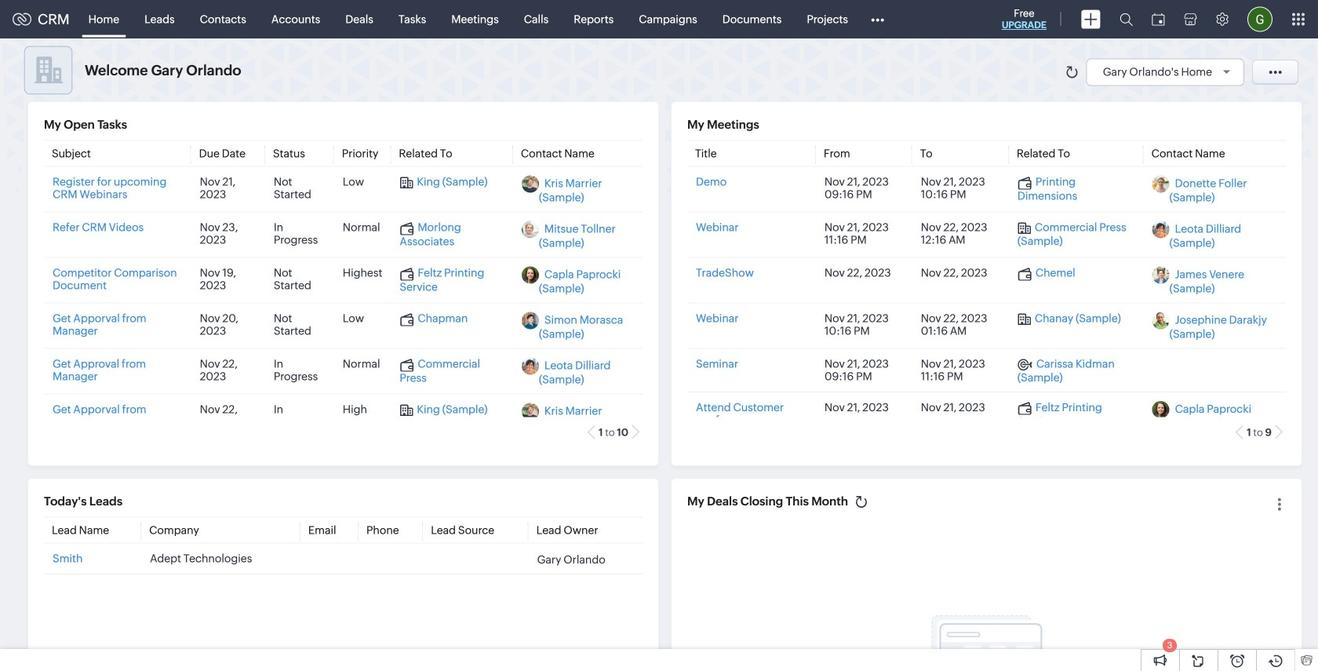 Task type: describe. For each thing, give the bounding box(es) containing it.
search image
[[1120, 13, 1134, 26]]

logo image
[[13, 13, 31, 26]]

calendar image
[[1152, 13, 1166, 26]]

search element
[[1111, 0, 1143, 38]]



Task type: locate. For each thing, give the bounding box(es) containing it.
create menu element
[[1072, 0, 1111, 38]]

Other Modules field
[[861, 7, 895, 32]]

profile element
[[1239, 0, 1283, 38]]

profile image
[[1248, 7, 1273, 32]]

create menu image
[[1082, 10, 1101, 29]]



Task type: vqa. For each thing, say whether or not it's contained in the screenshot.
19 in the bottom of the page
no



